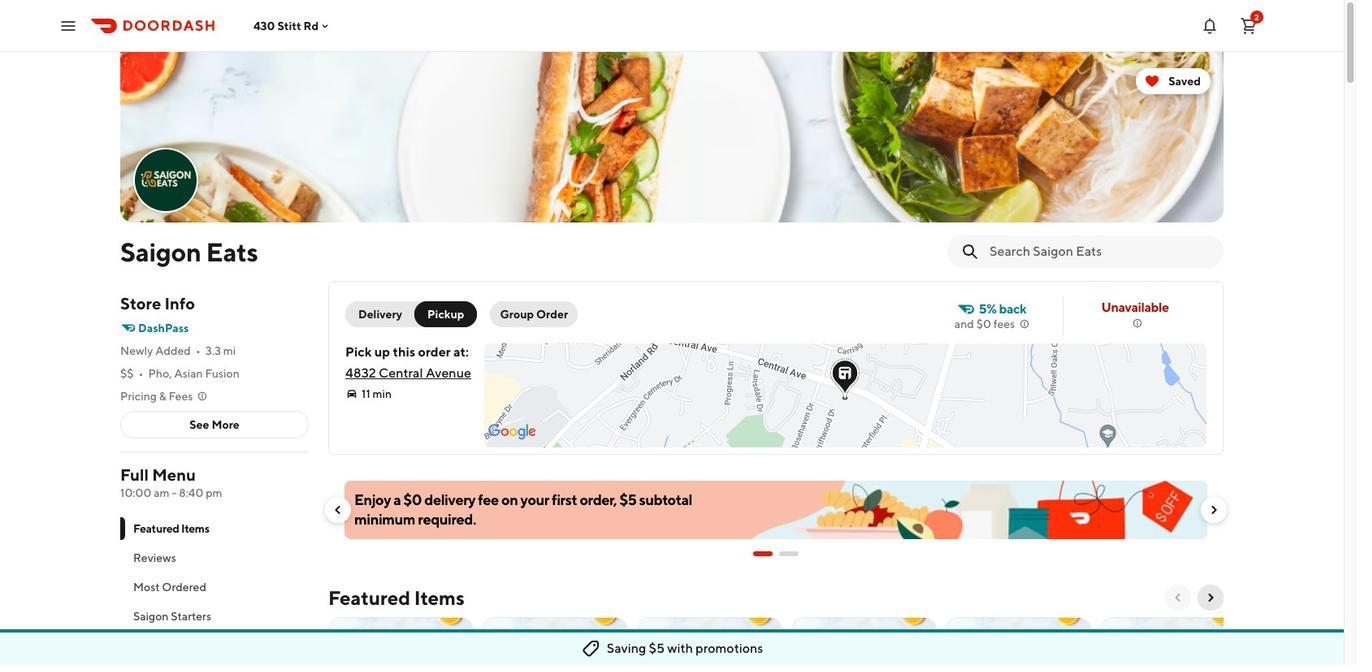 Task type: vqa. For each thing, say whether or not it's contained in the screenshot.
$$
yes



Task type: describe. For each thing, give the bounding box(es) containing it.
11 min
[[362, 388, 392, 401]]

2 items, open order cart image
[[1239, 16, 1259, 35]]

this
[[393, 345, 415, 360]]

enjoy
[[354, 492, 391, 509]]

mi
[[223, 345, 236, 358]]

saigon starters
[[133, 610, 211, 623]]

430 stitt rd button
[[254, 19, 332, 32]]

&
[[159, 390, 166, 403]]

Item Search search field
[[990, 243, 1211, 261]]

-
[[172, 487, 177, 500]]

your
[[521, 492, 549, 509]]

first
[[552, 492, 577, 509]]

ordered
[[162, 581, 206, 594]]

delivery
[[424, 492, 476, 509]]

map region
[[448, 228, 1280, 644]]

rd
[[304, 19, 319, 32]]

pricing
[[120, 390, 157, 403]]

saigon for saigon starters
[[133, 610, 169, 623]]

order
[[536, 308, 568, 321]]

with
[[667, 641, 693, 657]]

see more
[[189, 419, 240, 432]]

unavailable
[[1101, 300, 1169, 315]]

most ordered button
[[120, 573, 309, 602]]

central
[[379, 366, 423, 381]]

0 vertical spatial $0
[[977, 318, 991, 331]]

$$ • pho, asian fusion
[[120, 367, 240, 380]]

eats
[[206, 236, 258, 267]]

fees
[[994, 318, 1015, 331]]

fee
[[478, 492, 499, 509]]

pricing & fees button
[[120, 388, 209, 405]]

pickup
[[427, 308, 464, 321]]

group order button
[[490, 301, 578, 327]]

newly added • 3.3 mi
[[120, 345, 236, 358]]

$5 inside enjoy a $0 delivery fee on your first order, $5 subtotal minimum required.
[[620, 492, 637, 509]]

pricing & fees
[[120, 390, 193, 403]]

a
[[394, 492, 401, 509]]

4832
[[345, 366, 376, 381]]

previous button of carousel image
[[1172, 592, 1185, 605]]

items inside "heading"
[[414, 587, 465, 609]]

delivery
[[358, 308, 402, 321]]

back
[[999, 301, 1027, 317]]

5% back
[[979, 301, 1027, 317]]

$$
[[120, 367, 134, 380]]

at:
[[453, 345, 469, 360]]

430
[[254, 19, 275, 32]]

starters
[[171, 610, 211, 623]]

menu
[[152, 466, 196, 484]]

avenue
[[426, 366, 471, 381]]

asian
[[174, 367, 203, 380]]

most
[[133, 581, 160, 594]]

$0 inside enjoy a $0 delivery fee on your first order, $5 subtotal minimum required.
[[403, 492, 422, 509]]

previous button of carousel image
[[332, 504, 345, 517]]

0 vertical spatial •
[[196, 345, 201, 358]]

Pickup radio
[[414, 301, 477, 327]]

open menu image
[[59, 16, 78, 35]]

min
[[373, 388, 392, 401]]

pick up this order at: 4832 central avenue
[[345, 345, 471, 381]]

Delivery radio
[[345, 301, 425, 327]]

newly
[[120, 345, 153, 358]]



Task type: locate. For each thing, give the bounding box(es) containing it.
order,
[[580, 492, 617, 509]]

$5 left with
[[649, 641, 665, 657]]

1 horizontal spatial $5
[[649, 641, 665, 657]]

most ordered
[[133, 581, 206, 594]]

see
[[189, 419, 209, 432]]

see more button
[[121, 412, 308, 438]]

saving
[[607, 641, 646, 657]]

1 vertical spatial saigon
[[133, 610, 169, 623]]

reviews
[[133, 552, 176, 565]]

$0
[[977, 318, 991, 331], [403, 492, 422, 509]]

notification bell image
[[1200, 16, 1220, 35]]

and
[[955, 318, 974, 331]]

order methods option group
[[345, 301, 477, 327]]

1 horizontal spatial $0
[[977, 318, 991, 331]]

order
[[418, 345, 451, 360]]

1 horizontal spatial featured
[[328, 587, 410, 609]]

featured down minimum
[[328, 587, 410, 609]]

0 horizontal spatial items
[[181, 523, 209, 536]]

featured items down minimum
[[328, 587, 465, 609]]

fusion
[[205, 367, 240, 380]]

•
[[196, 345, 201, 358], [139, 367, 143, 380]]

info
[[164, 294, 195, 313]]

2 button
[[1233, 9, 1265, 42]]

enjoy a $0 delivery fee on your first order, $5 subtotal minimum required.
[[354, 492, 692, 528]]

featured
[[133, 523, 179, 536], [328, 587, 410, 609]]

stitt
[[277, 19, 301, 32]]

1 vertical spatial •
[[139, 367, 143, 380]]

saigon for saigon eats
[[120, 236, 201, 267]]

1 vertical spatial next button of carousel image
[[1204, 592, 1217, 605]]

saigon inside button
[[133, 610, 169, 623]]

10:00
[[120, 487, 152, 500]]

powered by google image
[[488, 424, 536, 440]]

• right $$
[[139, 367, 143, 380]]

0 vertical spatial featured
[[133, 523, 179, 536]]

0 vertical spatial saigon
[[120, 236, 201, 267]]

• left 3.3
[[196, 345, 201, 358]]

subtotal
[[639, 492, 692, 509]]

saigon
[[120, 236, 201, 267], [133, 610, 169, 623]]

featured inside featured items "heading"
[[328, 587, 410, 609]]

saigon eats image
[[120, 52, 1224, 223], [135, 150, 197, 211]]

saigon down most
[[133, 610, 169, 623]]

featured items heading
[[328, 585, 465, 611]]

1 horizontal spatial •
[[196, 345, 201, 358]]

430 stitt rd
[[254, 19, 319, 32]]

8:40
[[179, 487, 203, 500]]

items up reviews button
[[181, 523, 209, 536]]

5%
[[979, 301, 997, 317]]

0 vertical spatial next button of carousel image
[[1208, 504, 1221, 517]]

and $0 fees
[[955, 318, 1015, 331]]

saved button
[[1136, 68, 1211, 94]]

1 vertical spatial $5
[[649, 641, 665, 657]]

items down required.
[[414, 587, 465, 609]]

saved
[[1169, 75, 1201, 88]]

minimum
[[354, 511, 415, 528]]

0 vertical spatial items
[[181, 523, 209, 536]]

full
[[120, 466, 149, 484]]

0 horizontal spatial $0
[[403, 492, 422, 509]]

11
[[362, 388, 370, 401]]

1 horizontal spatial items
[[414, 587, 465, 609]]

$0 right 'a'
[[403, 492, 422, 509]]

group order
[[500, 308, 568, 321]]

group
[[500, 308, 534, 321]]

0 vertical spatial featured items
[[133, 523, 209, 536]]

select promotional banner element
[[753, 540, 799, 569]]

0 horizontal spatial $5
[[620, 492, 637, 509]]

pho,
[[148, 367, 172, 380]]

featured items up the reviews
[[133, 523, 209, 536]]

reviews button
[[120, 544, 309, 573]]

full menu 10:00 am - 8:40 pm
[[120, 466, 222, 500]]

items
[[181, 523, 209, 536], [414, 587, 465, 609]]

$0 down 5%
[[977, 318, 991, 331]]

$5 right order,
[[620, 492, 637, 509]]

0 vertical spatial $5
[[620, 492, 637, 509]]

pick
[[345, 345, 372, 360]]

$5
[[620, 492, 637, 509], [649, 641, 665, 657]]

1 vertical spatial featured
[[328, 587, 410, 609]]

0 horizontal spatial •
[[139, 367, 143, 380]]

pm
[[206, 487, 222, 500]]

3.3
[[205, 345, 221, 358]]

am
[[154, 487, 170, 500]]

0 horizontal spatial featured items
[[133, 523, 209, 536]]

on
[[501, 492, 518, 509]]

saving $5 with promotions
[[607, 641, 763, 657]]

saigon up store info
[[120, 236, 201, 267]]

required.
[[418, 511, 476, 528]]

1 vertical spatial featured items
[[328, 587, 465, 609]]

4832 central avenue link
[[345, 366, 471, 381]]

dashpass
[[138, 322, 189, 335]]

promotions
[[696, 641, 763, 657]]

1 vertical spatial $0
[[403, 492, 422, 509]]

saigon starters button
[[120, 602, 309, 631]]

0 horizontal spatial featured
[[133, 523, 179, 536]]

1 vertical spatial items
[[414, 587, 465, 609]]

added
[[155, 345, 191, 358]]

fees
[[169, 390, 193, 403]]

store info
[[120, 294, 195, 313]]

1 horizontal spatial featured items
[[328, 587, 465, 609]]

2
[[1255, 12, 1260, 22]]

featured items
[[133, 523, 209, 536], [328, 587, 465, 609]]

featured up the reviews
[[133, 523, 179, 536]]

more
[[212, 419, 240, 432]]

up
[[374, 345, 390, 360]]

saigon eats
[[120, 236, 258, 267]]

next button of carousel image
[[1208, 504, 1221, 517], [1204, 592, 1217, 605]]

store
[[120, 294, 161, 313]]



